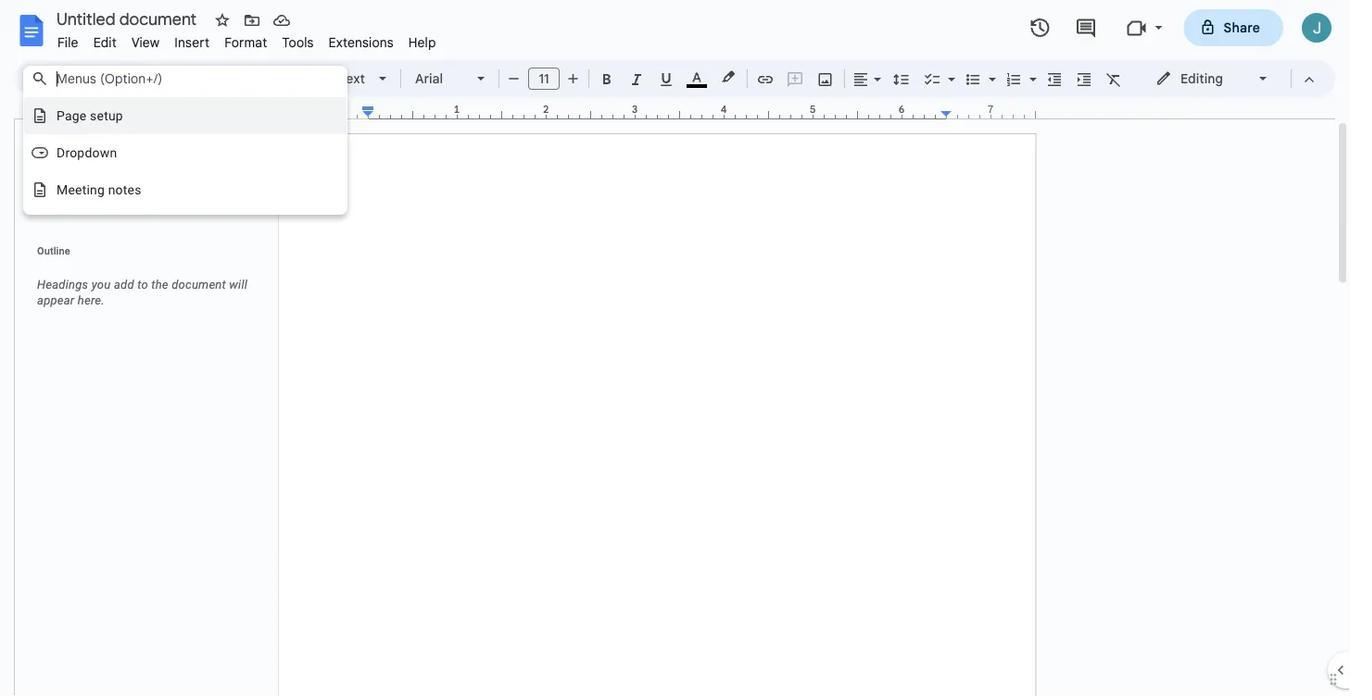 Task type: vqa. For each thing, say whether or not it's contained in the screenshot.
Menus Field
no



Task type: describe. For each thing, give the bounding box(es) containing it.
application containing share
[[0, 0, 1350, 697]]

view menu item
[[124, 32, 167, 53]]

here.
[[78, 294, 105, 308]]

extensions menu item
[[321, 32, 401, 53]]

share button
[[1184, 9, 1284, 46]]

help
[[408, 34, 436, 51]]

Font size field
[[528, 68, 567, 91]]

add
[[114, 278, 134, 292]]

format
[[224, 34, 267, 51]]

will
[[229, 278, 247, 292]]

file menu item
[[50, 32, 86, 53]]

appear
[[37, 294, 75, 308]]

text color image
[[687, 66, 707, 88]]

tools
[[282, 34, 314, 51]]

meeting notes
[[57, 182, 141, 197]]

right margin image
[[942, 105, 1035, 119]]

insert menu item
[[167, 32, 217, 53]]

Rename text field
[[50, 7, 208, 30]]

menu bar banner
[[0, 0, 1350, 697]]

share
[[1224, 19, 1260, 36]]

outline
[[37, 245, 70, 257]]

left margin image
[[280, 105, 373, 119]]

highlight color image
[[718, 66, 739, 88]]

insert
[[175, 34, 210, 51]]

list box inside 'menu bar' banner
[[23, 92, 348, 215]]

arial
[[415, 70, 443, 87]]

notes
[[108, 182, 141, 197]]

help menu item
[[401, 32, 444, 53]]

edit menu item
[[86, 32, 124, 53]]

editing
[[1181, 70, 1223, 87]]

normal text
[[294, 70, 365, 87]]

edit
[[93, 34, 117, 51]]



Task type: locate. For each thing, give the bounding box(es) containing it.
tools menu item
[[275, 32, 321, 53]]

menu bar containing file
[[50, 24, 444, 55]]

to
[[137, 278, 148, 292]]

application
[[0, 0, 1350, 697]]

text
[[341, 70, 365, 87]]

Star checkbox
[[209, 7, 235, 33]]

setup
[[90, 108, 123, 123]]

menu bar inside 'menu bar' banner
[[50, 24, 444, 55]]

mode and view toolbar
[[1142, 60, 1324, 97]]

outline heading
[[15, 244, 267, 270]]

arial option
[[415, 66, 466, 92]]

line & paragraph spacing image
[[891, 66, 912, 92]]

editing button
[[1143, 65, 1283, 93]]

normal
[[294, 70, 338, 87]]

Font size text field
[[529, 68, 559, 90]]

list box containing page setup
[[23, 92, 348, 215]]

menu bar
[[50, 24, 444, 55]]

view
[[131, 34, 160, 51]]

document outline element
[[15, 120, 267, 697]]

extensions
[[329, 34, 394, 51]]

Menus (Option+/) field
[[23, 66, 348, 92]]

styles list. normal text selected. option
[[294, 66, 368, 92]]

dropdown
[[57, 145, 117, 160]]

bulleted list menu image
[[984, 67, 996, 73]]

page setup
[[57, 108, 123, 123]]

insert image image
[[815, 66, 836, 92]]

checklist menu image
[[943, 67, 955, 73]]

list box
[[23, 92, 348, 215]]

headings
[[37, 278, 88, 292]]

format menu item
[[217, 32, 275, 53]]

the
[[151, 278, 168, 292]]

file
[[57, 34, 78, 51]]

main toolbar
[[55, 0, 1129, 384]]

headings you add to the document will appear here.
[[37, 278, 247, 308]]

document
[[172, 278, 226, 292]]

meeting
[[57, 182, 105, 197]]

you
[[91, 278, 111, 292]]

page
[[57, 108, 87, 123]]



